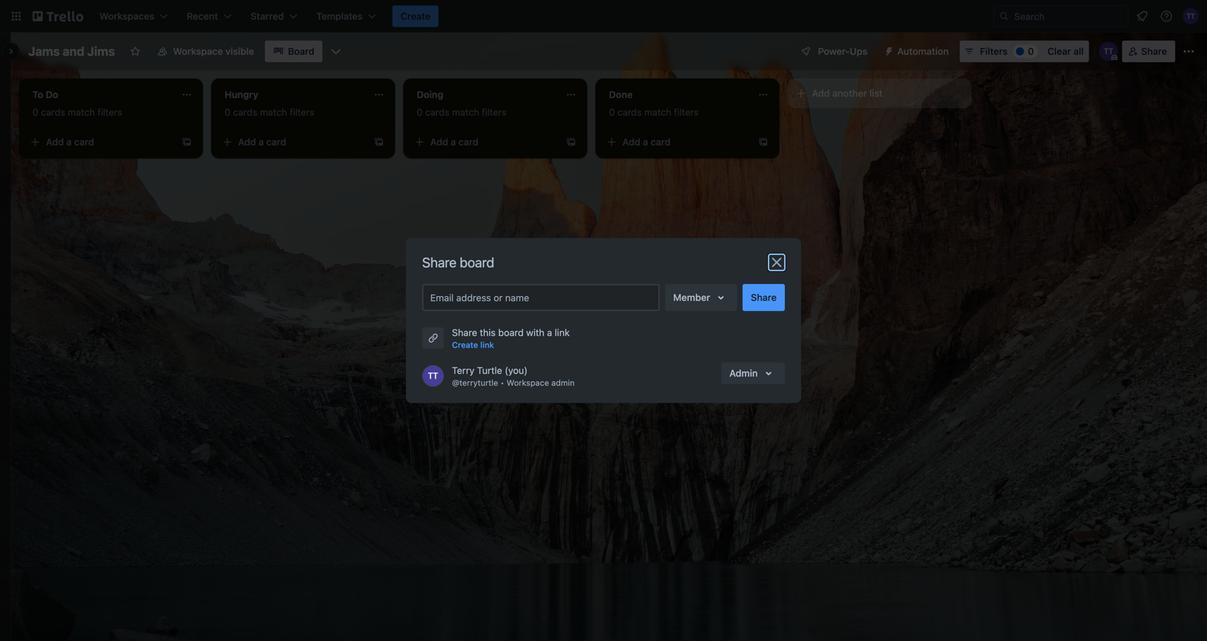 Task type: describe. For each thing, give the bounding box(es) containing it.
1 match from the left
[[68, 107, 95, 118]]

card for add a card button associated with second create from template… icon
[[651, 136, 671, 148]]

visible
[[226, 46, 254, 57]]

member
[[674, 292, 711, 303]]

0 vertical spatial share button
[[1123, 41, 1176, 62]]

terry turtle (you) @terryturtle • workspace admin
[[452, 365, 575, 388]]

create inside share this board with a link create link
[[452, 340, 478, 350]]

jims
[[87, 44, 115, 59]]

3 add a card from the left
[[431, 136, 479, 148]]

customize views image
[[329, 45, 343, 58]]

0 for add a card button for second create from template… icon from right
[[225, 107, 231, 118]]

clear all button
[[1043, 41, 1090, 62]]

1 create from template… image from the left
[[181, 137, 192, 148]]

•
[[501, 378, 505, 388]]

0 horizontal spatial link
[[481, 340, 494, 350]]

0 for add a card button for 2nd create from template… image
[[417, 107, 423, 118]]

admin
[[552, 378, 575, 388]]

jams and jims
[[28, 44, 115, 59]]

Board name text field
[[22, 41, 122, 62]]

board inside share this board with a link create link
[[498, 327, 524, 338]]

workspace inside "workspace visible" button
[[173, 46, 223, 57]]

member button
[[665, 284, 738, 311]]

list
[[870, 88, 883, 99]]

close image
[[769, 255, 785, 271]]

sm image
[[879, 41, 898, 60]]

2 create from template… image from the left
[[566, 137, 577, 148]]

with
[[526, 327, 545, 338]]

power-ups
[[818, 46, 868, 57]]

terry
[[452, 365, 475, 376]]

cards for add a card button associated with second create from template… icon
[[618, 107, 642, 118]]

0 cards match filters for add a card button for second create from template… icon from right
[[225, 107, 315, 118]]

cards for add a card button for 2nd create from template… image
[[425, 107, 450, 118]]

4 match from the left
[[644, 107, 672, 118]]

admin
[[730, 368, 758, 379]]

create link button
[[452, 338, 494, 352]]

power-ups button
[[791, 41, 876, 62]]

and
[[63, 44, 84, 59]]

automation
[[898, 46, 949, 57]]

workspace visible button
[[149, 41, 262, 62]]

add a card button for second create from template… icon
[[601, 131, 753, 153]]

1 add a card from the left
[[46, 136, 94, 148]]

add another list button
[[788, 79, 972, 108]]

share inside share this board with a link create link
[[452, 327, 477, 338]]

card for add a card button corresponding to 2nd create from template… image from right
[[74, 136, 94, 148]]

share board
[[422, 255, 495, 270]]

admin button
[[722, 363, 785, 384]]

2 filters from the left
[[290, 107, 315, 118]]

add a card button for 2nd create from template… image
[[409, 131, 560, 153]]

1 create from template… image from the left
[[374, 137, 384, 148]]

3 match from the left
[[452, 107, 479, 118]]

primary element
[[0, 0, 1208, 32]]

turtle
[[477, 365, 502, 376]]

open information menu image
[[1160, 9, 1174, 23]]

(you)
[[505, 365, 528, 376]]

1 filters from the left
[[98, 107, 122, 118]]



Task type: vqa. For each thing, say whether or not it's contained in the screenshot.
the right Create
yes



Task type: locate. For each thing, give the bounding box(es) containing it.
another
[[833, 88, 867, 99]]

card for add a card button for second create from template… icon from right
[[266, 136, 286, 148]]

create from template… image
[[181, 137, 192, 148], [566, 137, 577, 148]]

terry turtle (terryturtle) image left 'terry'
[[422, 366, 444, 387]]

0 cards match filters for add a card button corresponding to 2nd create from template… image from right
[[32, 107, 122, 118]]

1 horizontal spatial create
[[452, 340, 478, 350]]

terry turtle (terryturtle) image right open information menu icon
[[1183, 8, 1199, 24]]

0 vertical spatial board
[[460, 255, 495, 270]]

1 vertical spatial link
[[481, 340, 494, 350]]

0 vertical spatial link
[[555, 327, 570, 338]]

1 vertical spatial terry turtle (terryturtle) image
[[1100, 42, 1119, 61]]

search image
[[999, 11, 1010, 22]]

a for add a card button for second create from template… icon from right
[[259, 136, 264, 148]]

terry turtle (terryturtle) image
[[1183, 8, 1199, 24], [1100, 42, 1119, 61], [422, 366, 444, 387]]

0 horizontal spatial board
[[460, 255, 495, 270]]

1 horizontal spatial terry turtle (terryturtle) image
[[1100, 42, 1119, 61]]

card
[[74, 136, 94, 148], [266, 136, 286, 148], [459, 136, 479, 148], [651, 136, 671, 148]]

0 for add a card button associated with second create from template… icon
[[609, 107, 615, 118]]

add inside button
[[812, 88, 830, 99]]

a
[[66, 136, 72, 148], [259, 136, 264, 148], [451, 136, 456, 148], [643, 136, 648, 148], [547, 327, 552, 338]]

1 card from the left
[[74, 136, 94, 148]]

show menu image
[[1183, 45, 1196, 58]]

add a card button
[[24, 131, 176, 153], [217, 131, 368, 153], [409, 131, 560, 153], [601, 131, 753, 153]]

add a card
[[46, 136, 94, 148], [238, 136, 286, 148], [431, 136, 479, 148], [623, 136, 671, 148]]

star or unstar board image
[[130, 46, 141, 57]]

4 add a card from the left
[[623, 136, 671, 148]]

a for add a card button for 2nd create from template… image
[[451, 136, 456, 148]]

2 cards from the left
[[233, 107, 257, 118]]

filters
[[980, 46, 1008, 57]]

0 horizontal spatial share button
[[743, 284, 785, 311]]

add a card button for second create from template… icon from right
[[217, 131, 368, 153]]

match
[[68, 107, 95, 118], [260, 107, 287, 118], [452, 107, 479, 118], [644, 107, 672, 118]]

2 add a card from the left
[[238, 136, 286, 148]]

1 horizontal spatial create from template… image
[[566, 137, 577, 148]]

0
[[1028, 46, 1034, 57], [32, 107, 38, 118], [225, 107, 231, 118], [417, 107, 423, 118], [609, 107, 615, 118]]

share this board with a link create link
[[452, 327, 570, 350]]

add another list
[[812, 88, 883, 99]]

clear all
[[1048, 46, 1084, 57]]

1 horizontal spatial workspace
[[507, 378, 549, 388]]

clear
[[1048, 46, 1072, 57]]

1 vertical spatial share button
[[743, 284, 785, 311]]

Email address or name text field
[[431, 288, 657, 307]]

this
[[480, 327, 496, 338]]

2 0 cards match filters from the left
[[225, 107, 315, 118]]

cards for add a card button corresponding to 2nd create from template… image from right
[[41, 107, 65, 118]]

a inside share this board with a link create link
[[547, 327, 552, 338]]

card for add a card button for 2nd create from template… image
[[459, 136, 479, 148]]

0 notifications image
[[1135, 8, 1151, 24]]

1 vertical spatial workspace
[[507, 378, 549, 388]]

automation button
[[879, 41, 957, 62]]

link right with
[[555, 327, 570, 338]]

Search field
[[1010, 6, 1128, 26]]

share button down 0 notifications image
[[1123, 41, 1176, 62]]

workspace
[[173, 46, 223, 57], [507, 378, 549, 388]]

2 add a card button from the left
[[217, 131, 368, 153]]

1 horizontal spatial board
[[498, 327, 524, 338]]

cards for add a card button for second create from template… icon from right
[[233, 107, 257, 118]]

0 horizontal spatial create from template… image
[[374, 137, 384, 148]]

0 horizontal spatial create from template… image
[[181, 137, 192, 148]]

jams
[[28, 44, 60, 59]]

workspace visible
[[173, 46, 254, 57]]

board
[[460, 255, 495, 270], [498, 327, 524, 338]]

terry turtle (terryturtle) image inside primary element
[[1183, 8, 1199, 24]]

filters
[[98, 107, 122, 118], [290, 107, 315, 118], [482, 107, 507, 118], [674, 107, 699, 118]]

create inside button
[[401, 10, 431, 22]]

create button
[[393, 5, 439, 27]]

4 0 cards match filters from the left
[[609, 107, 699, 118]]

create from template… image
[[374, 137, 384, 148], [758, 137, 769, 148]]

1 horizontal spatial link
[[555, 327, 570, 338]]

1 0 cards match filters from the left
[[32, 107, 122, 118]]

workspace left visible
[[173, 46, 223, 57]]

2 create from template… image from the left
[[758, 137, 769, 148]]

0 cards match filters for add a card button for 2nd create from template… image
[[417, 107, 507, 118]]

1 horizontal spatial share button
[[1123, 41, 1176, 62]]

workspace down (you)
[[507, 378, 549, 388]]

board link
[[265, 41, 323, 62]]

0 for add a card button corresponding to 2nd create from template… image from right
[[32, 107, 38, 118]]

2 horizontal spatial terry turtle (terryturtle) image
[[1183, 8, 1199, 24]]

board
[[288, 46, 315, 57]]

1 horizontal spatial create from template… image
[[758, 137, 769, 148]]

terry turtle (terryturtle) image right all on the right
[[1100, 42, 1119, 61]]

0 horizontal spatial create
[[401, 10, 431, 22]]

2 card from the left
[[266, 136, 286, 148]]

1 add a card button from the left
[[24, 131, 176, 153]]

add a card button for 2nd create from template… image from right
[[24, 131, 176, 153]]

cards
[[41, 107, 65, 118], [233, 107, 257, 118], [425, 107, 450, 118], [618, 107, 642, 118]]

create
[[401, 10, 431, 22], [452, 340, 478, 350]]

share button
[[1123, 41, 1176, 62], [743, 284, 785, 311]]

3 card from the left
[[459, 136, 479, 148]]

4 card from the left
[[651, 136, 671, 148]]

link down this
[[481, 340, 494, 350]]

4 filters from the left
[[674, 107, 699, 118]]

all
[[1074, 46, 1084, 57]]

0 horizontal spatial workspace
[[173, 46, 223, 57]]

3 cards from the left
[[425, 107, 450, 118]]

0 horizontal spatial terry turtle (terryturtle) image
[[422, 366, 444, 387]]

link
[[555, 327, 570, 338], [481, 340, 494, 350]]

0 vertical spatial workspace
[[173, 46, 223, 57]]

switch to… image
[[9, 9, 23, 23]]

share
[[1142, 46, 1168, 57], [422, 255, 457, 270], [751, 292, 777, 303], [452, 327, 477, 338]]

share button down the close icon
[[743, 284, 785, 311]]

power-
[[818, 46, 850, 57]]

1 cards from the left
[[41, 107, 65, 118]]

3 add a card button from the left
[[409, 131, 560, 153]]

0 vertical spatial create
[[401, 10, 431, 22]]

3 0 cards match filters from the left
[[417, 107, 507, 118]]

1 vertical spatial board
[[498, 327, 524, 338]]

0 cards match filters for add a card button associated with second create from template… icon
[[609, 107, 699, 118]]

@terryturtle
[[452, 378, 498, 388]]

2 vertical spatial terry turtle (terryturtle) image
[[422, 366, 444, 387]]

0 vertical spatial terry turtle (terryturtle) image
[[1183, 8, 1199, 24]]

2 match from the left
[[260, 107, 287, 118]]

4 cards from the left
[[618, 107, 642, 118]]

add
[[812, 88, 830, 99], [46, 136, 64, 148], [238, 136, 256, 148], [431, 136, 448, 148], [623, 136, 641, 148]]

a for add a card button associated with second create from template… icon
[[643, 136, 648, 148]]

4 add a card button from the left
[[601, 131, 753, 153]]

3 filters from the left
[[482, 107, 507, 118]]

a for add a card button corresponding to 2nd create from template… image from right
[[66, 136, 72, 148]]

1 vertical spatial create
[[452, 340, 478, 350]]

0 cards match filters
[[32, 107, 122, 118], [225, 107, 315, 118], [417, 107, 507, 118], [609, 107, 699, 118]]

ups
[[850, 46, 868, 57]]

workspace inside terry turtle (you) @terryturtle • workspace admin
[[507, 378, 549, 388]]



